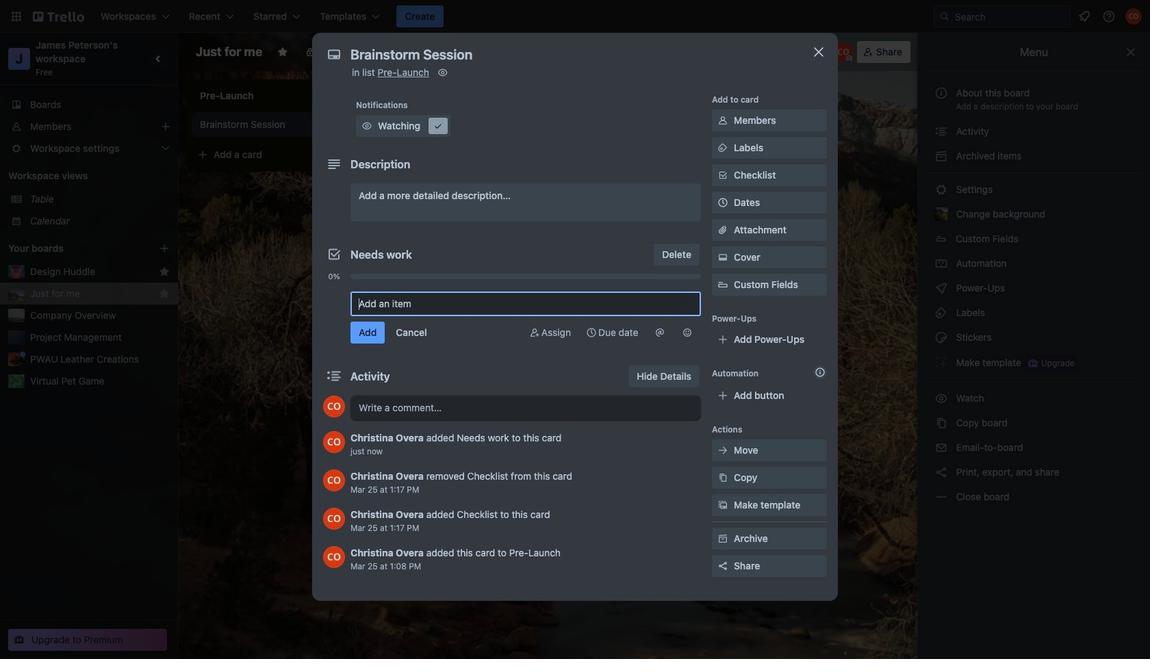 Task type: vqa. For each thing, say whether or not it's contained in the screenshot.
'Customize views' image
yes



Task type: describe. For each thing, give the bounding box(es) containing it.
Search field
[[951, 7, 1071, 26]]

customize views image
[[429, 45, 443, 59]]

primary element
[[0, 0, 1151, 33]]

1 starred icon image from the top
[[159, 266, 170, 277]]

2 christina overa (christinaovera) image from the top
[[323, 470, 345, 492]]

2 starred icon image from the top
[[159, 288, 170, 299]]

create from template… image
[[351, 149, 362, 160]]

0 notifications image
[[1077, 8, 1093, 25]]

add board image
[[159, 243, 170, 254]]

1 christina overa (christinaovera) image from the top
[[323, 431, 345, 453]]

open information menu image
[[1103, 10, 1116, 23]]

Write a comment text field
[[351, 396, 701, 421]]



Task type: locate. For each thing, give the bounding box(es) containing it.
close dialog image
[[811, 44, 827, 60]]

sm image
[[689, 41, 708, 60], [436, 66, 450, 79], [360, 119, 374, 133], [935, 183, 949, 197], [935, 257, 949, 271], [935, 306, 949, 320], [935, 355, 949, 369], [935, 392, 949, 405], [716, 444, 730, 458], [935, 466, 949, 479], [716, 471, 730, 485]]

1 vertical spatial christina overa (christinaovera) image
[[323, 470, 345, 492]]

0 vertical spatial starred icon image
[[159, 266, 170, 277]]

1 vertical spatial starred icon image
[[159, 288, 170, 299]]

Add an item text field
[[351, 292, 701, 316]]

None text field
[[344, 42, 796, 67]]

Board name text field
[[189, 41, 269, 63]]

None submit
[[351, 322, 385, 344]]

0 vertical spatial christina overa (christinaovera) image
[[323, 431, 345, 453]]

your boards with 6 items element
[[8, 240, 138, 257]]

sm image
[[716, 114, 730, 127], [431, 119, 445, 133], [935, 125, 949, 138], [716, 141, 730, 155], [935, 149, 949, 163], [716, 251, 730, 264], [935, 281, 949, 295], [528, 326, 542, 340], [585, 326, 599, 340], [653, 326, 667, 340], [681, 326, 695, 340], [935, 331, 949, 345], [935, 416, 949, 430], [935, 441, 949, 455], [935, 490, 949, 504], [716, 499, 730, 512], [716, 532, 730, 546]]

christina overa (christinaovera) image
[[1126, 8, 1142, 25], [834, 42, 853, 62], [323, 396, 345, 418], [323, 508, 345, 530], [323, 547, 345, 568]]

search image
[[940, 11, 951, 22]]

christina overa (christinaovera) image
[[323, 431, 345, 453], [323, 470, 345, 492]]

starred icon image
[[159, 266, 170, 277], [159, 288, 170, 299]]

group
[[323, 284, 701, 289]]

star or unstar board image
[[278, 47, 288, 58]]



